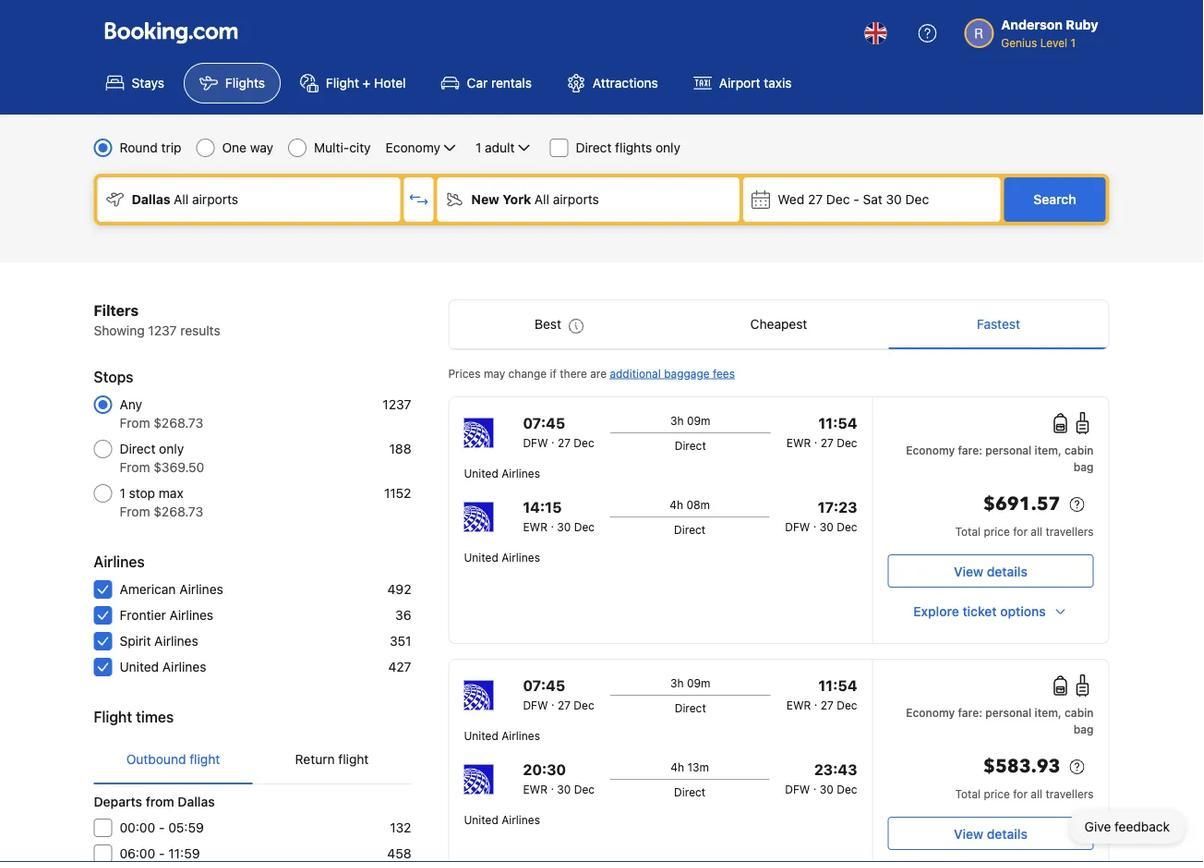 Task type: locate. For each thing, give the bounding box(es) containing it.
0 vertical spatial view details button
[[888, 554, 1094, 588]]

dec
[[827, 192, 850, 207], [906, 192, 930, 207], [574, 436, 595, 449], [837, 436, 858, 449], [574, 520, 595, 533], [837, 520, 858, 533], [574, 698, 595, 711], [837, 698, 858, 711], [574, 783, 595, 796], [837, 783, 858, 796]]

1 vertical spatial bag
[[1074, 723, 1094, 735]]

1 left stop
[[120, 486, 126, 501]]

0 vertical spatial price
[[984, 525, 1011, 538]]

2 vertical spatial 1
[[120, 486, 126, 501]]

1 vertical spatial 07:45
[[523, 677, 566, 694]]

economy fare: personal item, cabin bag for $583.93
[[907, 706, 1094, 735]]

1 vertical spatial cabin
[[1065, 706, 1094, 719]]

09m down baggage
[[687, 414, 711, 427]]

0 vertical spatial 1
[[1071, 36, 1076, 49]]

fare: up $583.93 region
[[959, 706, 983, 719]]

2 3h 09m from the top
[[671, 676, 711, 689]]

2 vertical spatial economy
[[907, 706, 956, 719]]

booking.com logo image
[[105, 22, 238, 44], [105, 22, 238, 44]]

1 vertical spatial only
[[159, 441, 184, 456]]

view details button
[[888, 554, 1094, 588], [888, 817, 1094, 850]]

airport taxis
[[720, 75, 792, 91]]

personal up $583.93
[[986, 706, 1032, 719]]

1 vertical spatial fare:
[[959, 706, 983, 719]]

. inside 14:15 ewr . 30 dec
[[551, 516, 554, 529]]

there
[[560, 367, 587, 380]]

travellers down $691.57 in the right of the page
[[1046, 525, 1094, 538]]

flight right outbound
[[190, 752, 220, 767]]

0 vertical spatial 09m
[[687, 414, 711, 427]]

1 horizontal spatial flight
[[338, 752, 369, 767]]

1 economy fare: personal item, cabin bag from the top
[[907, 443, 1094, 473]]

1237
[[148, 323, 177, 338], [383, 397, 412, 412]]

best image
[[569, 319, 584, 334]]

total price for all travellers for $583.93
[[956, 787, 1094, 800]]

. inside 20:30 ewr . 30 dec
[[551, 779, 554, 792]]

1 3h from the top
[[671, 414, 684, 427]]

economy fare: personal item, cabin bag up $583.93 region
[[907, 706, 1094, 735]]

max
[[159, 486, 184, 501]]

1 07:45 from the top
[[523, 414, 566, 432]]

0 vertical spatial only
[[656, 140, 681, 155]]

airlines up frontier airlines
[[179, 582, 223, 597]]

flight
[[326, 75, 359, 91], [94, 708, 132, 726]]

1 inside 1 stop max from $268.73
[[120, 486, 126, 501]]

1 vertical spatial details
[[987, 826, 1028, 841]]

07:45 dfw . 27 dec down 'if'
[[523, 414, 595, 449]]

- left "sat" on the top right of page
[[854, 192, 860, 207]]

view down $583.93 region
[[954, 826, 984, 841]]

20:30 ewr . 30 dec
[[523, 761, 595, 796]]

07:45
[[523, 414, 566, 432], [523, 677, 566, 694]]

personal
[[986, 443, 1032, 456], [986, 706, 1032, 719]]

1237 inside filters showing 1237 results
[[148, 323, 177, 338]]

1 all from the top
[[1031, 525, 1043, 538]]

all
[[1031, 525, 1043, 538], [1031, 787, 1043, 800]]

for
[[1014, 525, 1028, 538], [1014, 787, 1028, 800]]

3h 09m
[[671, 414, 711, 427], [671, 676, 711, 689]]

1 vertical spatial -
[[159, 820, 165, 835]]

1 horizontal spatial 1
[[476, 140, 482, 155]]

1 flight from the left
[[190, 752, 220, 767]]

1 item, from the top
[[1035, 443, 1062, 456]]

- inside dropdown button
[[854, 192, 860, 207]]

11:54 for $583.93
[[819, 677, 858, 694]]

1 adult button
[[474, 137, 535, 159]]

2 item, from the top
[[1035, 706, 1062, 719]]

1 07:45 dfw . 27 dec from the top
[[523, 414, 595, 449]]

4h for $691.57
[[670, 498, 684, 511]]

1 11:54 ewr . 27 dec from the top
[[787, 414, 858, 449]]

dallas up 05:59 on the bottom left of the page
[[178, 794, 215, 809]]

1 vertical spatial dallas
[[178, 794, 215, 809]]

fees
[[713, 367, 735, 380]]

dec inside 20:30 ewr . 30 dec
[[574, 783, 595, 796]]

1 personal from the top
[[986, 443, 1032, 456]]

tab list
[[449, 300, 1109, 350], [94, 735, 412, 785]]

flight for flight + hotel
[[326, 75, 359, 91]]

airlines up 20:30
[[502, 729, 540, 742]]

1237 up 188
[[383, 397, 412, 412]]

23:43 dfw . 30 dec
[[786, 761, 858, 796]]

$583.93 region
[[888, 752, 1094, 785]]

economy right city in the top of the page
[[386, 140, 441, 155]]

1 11:54 from the top
[[819, 414, 858, 432]]

2 travellers from the top
[[1046, 787, 1094, 800]]

30 inside 14:15 ewr . 30 dec
[[557, 520, 571, 533]]

$268.73 inside 'any from $268.73'
[[154, 415, 203, 431]]

11:54 ewr . 27 dec up 23:43
[[787, 677, 858, 711]]

0 vertical spatial economy fare: personal item, cabin bag
[[907, 443, 1094, 473]]

1 total price for all travellers from the top
[[956, 525, 1094, 538]]

1 vertical spatial economy fare: personal item, cabin bag
[[907, 706, 1094, 735]]

flight left times
[[94, 708, 132, 726]]

1 3h 09m from the top
[[671, 414, 711, 427]]

item, for $691.57
[[1035, 443, 1062, 456]]

flight right return
[[338, 752, 369, 767]]

3h for $583.93
[[671, 676, 684, 689]]

0 vertical spatial 3h
[[671, 414, 684, 427]]

1 view details from the top
[[954, 564, 1028, 579]]

1 total from the top
[[956, 525, 981, 538]]

-
[[854, 192, 860, 207], [159, 820, 165, 835], [159, 846, 165, 861]]

details for $691.57
[[987, 564, 1028, 579]]

results
[[180, 323, 221, 338]]

23:43
[[815, 761, 858, 778]]

tab list containing best
[[449, 300, 1109, 350]]

only up $369.50
[[159, 441, 184, 456]]

30 inside 23:43 dfw . 30 dec
[[820, 783, 834, 796]]

11:54 ewr . 27 dec for $583.93
[[787, 677, 858, 711]]

30 for 14:15
[[557, 520, 571, 533]]

0 horizontal spatial flight
[[190, 752, 220, 767]]

1 horizontal spatial tab list
[[449, 300, 1109, 350]]

0 vertical spatial from
[[120, 415, 150, 431]]

total price for all travellers for $691.57
[[956, 525, 1094, 538]]

trip
[[161, 140, 182, 155]]

view
[[954, 564, 984, 579], [954, 826, 984, 841]]

1 vertical spatial 1
[[476, 140, 482, 155]]

0 horizontal spatial tab list
[[94, 735, 412, 785]]

total price for all travellers down $691.57 in the right of the page
[[956, 525, 1094, 538]]

one
[[222, 140, 247, 155]]

1 vertical spatial personal
[[986, 706, 1032, 719]]

total down $691.57 region
[[956, 525, 981, 538]]

details for $583.93
[[987, 826, 1028, 841]]

07:45 up 20:30
[[523, 677, 566, 694]]

economy for $691.57
[[907, 443, 956, 456]]

travellers up give
[[1046, 787, 1094, 800]]

09m for $583.93
[[687, 676, 711, 689]]

filters showing 1237 results
[[94, 302, 221, 338]]

for down $583.93
[[1014, 787, 1028, 800]]

30 down 17:23
[[820, 520, 834, 533]]

direct left flights
[[576, 140, 612, 155]]

2 11:54 from the top
[[819, 677, 858, 694]]

05:59
[[168, 820, 204, 835]]

0 vertical spatial 4h
[[670, 498, 684, 511]]

0 vertical spatial 11:54
[[819, 414, 858, 432]]

3 from from the top
[[120, 504, 150, 519]]

sat
[[863, 192, 883, 207]]

0 vertical spatial 3h 09m
[[671, 414, 711, 427]]

1 vertical spatial view details button
[[888, 817, 1094, 850]]

458
[[387, 846, 412, 861]]

30 right "sat" on the top right of page
[[887, 192, 903, 207]]

0 vertical spatial details
[[987, 564, 1028, 579]]

27 up 17:23
[[821, 436, 834, 449]]

0 vertical spatial view
[[954, 564, 984, 579]]

1 vertical spatial total
[[956, 787, 981, 800]]

1 vertical spatial 3h 09m
[[671, 676, 711, 689]]

1 vertical spatial travellers
[[1046, 787, 1094, 800]]

2 horizontal spatial 1
[[1071, 36, 1076, 49]]

direct down 'any from $268.73'
[[120, 441, 156, 456]]

fare: up $691.57 region
[[959, 443, 983, 456]]

1 vertical spatial for
[[1014, 787, 1028, 800]]

item, up $691.57 in the right of the page
[[1035, 443, 1062, 456]]

0 vertical spatial personal
[[986, 443, 1032, 456]]

economy fare: personal item, cabin bag up $691.57 region
[[907, 443, 1094, 473]]

07:45 down 'if'
[[523, 414, 566, 432]]

11:59
[[168, 846, 200, 861]]

2 details from the top
[[987, 826, 1028, 841]]

total for $583.93
[[956, 787, 981, 800]]

give feedback button
[[1071, 810, 1185, 844]]

2 11:54 ewr . 27 dec from the top
[[787, 677, 858, 711]]

30 inside 17:23 dfw . 30 dec
[[820, 520, 834, 533]]

2 from from the top
[[120, 460, 150, 475]]

2 cabin from the top
[[1065, 706, 1094, 719]]

0 vertical spatial fare:
[[959, 443, 983, 456]]

1 vertical spatial view
[[954, 826, 984, 841]]

1 bag from the top
[[1074, 460, 1094, 473]]

1 for from the top
[[1014, 525, 1028, 538]]

view details button down $583.93 region
[[888, 817, 1094, 850]]

change
[[509, 367, 547, 380]]

economy
[[386, 140, 441, 155], [907, 443, 956, 456], [907, 706, 956, 719]]

from up stop
[[120, 460, 150, 475]]

view for $583.93
[[954, 826, 984, 841]]

from down stop
[[120, 504, 150, 519]]

1 vertical spatial tab list
[[94, 735, 412, 785]]

search
[[1034, 192, 1077, 207]]

27 right 'wed'
[[808, 192, 823, 207]]

0 horizontal spatial 1237
[[148, 323, 177, 338]]

airlines down the american airlines
[[170, 607, 213, 623]]

total price for all travellers down $583.93
[[956, 787, 1094, 800]]

2 for from the top
[[1014, 787, 1028, 800]]

price down $583.93 region
[[984, 787, 1011, 800]]

11:54 for $691.57
[[819, 414, 858, 432]]

3h 09m up 4h 13m
[[671, 676, 711, 689]]

price down $691.57 region
[[984, 525, 1011, 538]]

dec inside 23:43 dfw . 30 dec
[[837, 783, 858, 796]]

ewr down 20:30
[[523, 783, 548, 796]]

1 right level on the top of the page
[[1071, 36, 1076, 49]]

1 view from the top
[[954, 564, 984, 579]]

only
[[656, 140, 681, 155], [159, 441, 184, 456]]

14:15
[[523, 498, 562, 516]]

york
[[503, 192, 532, 207]]

if
[[550, 367, 557, 380]]

1 horizontal spatial all
[[535, 192, 550, 207]]

$268.73 inside 1 stop max from $268.73
[[154, 504, 203, 519]]

06:00 - 11:59
[[120, 846, 200, 861]]

1 vertical spatial 09m
[[687, 676, 711, 689]]

1 inside popup button
[[476, 140, 482, 155]]

ticket
[[963, 604, 997, 619]]

0 vertical spatial cabin
[[1065, 443, 1094, 456]]

personal up $691.57 in the right of the page
[[986, 443, 1032, 456]]

dec inside 17:23 dfw . 30 dec
[[837, 520, 858, 533]]

2 personal from the top
[[986, 706, 1032, 719]]

all for $583.93
[[1031, 787, 1043, 800]]

from inside 1 stop max from $268.73
[[120, 504, 150, 519]]

united airlines down 20:30
[[464, 813, 540, 826]]

1 vertical spatial $268.73
[[154, 504, 203, 519]]

0 vertical spatial $268.73
[[154, 415, 203, 431]]

1 inside anderson ruby genius level 1
[[1071, 36, 1076, 49]]

total
[[956, 525, 981, 538], [956, 787, 981, 800]]

3h 09m for $691.57
[[671, 414, 711, 427]]

2 $268.73 from the top
[[154, 504, 203, 519]]

0 vertical spatial 1237
[[148, 323, 177, 338]]

view details button up explore ticket options button
[[888, 554, 1094, 588]]

view details down $583.93 region
[[954, 826, 1028, 841]]

1 vertical spatial total price for all travellers
[[956, 787, 1094, 800]]

showing
[[94, 323, 145, 338]]

0 vertical spatial all
[[1031, 525, 1043, 538]]

1237 left results
[[148, 323, 177, 338]]

anderson
[[1002, 17, 1063, 32]]

cabin for $691.57
[[1065, 443, 1094, 456]]

economy up $583.93 region
[[907, 706, 956, 719]]

4h left the 08m
[[670, 498, 684, 511]]

0 vertical spatial economy
[[386, 140, 441, 155]]

1152
[[384, 486, 412, 501]]

- left 11:59
[[159, 846, 165, 861]]

1 vertical spatial 11:54
[[819, 677, 858, 694]]

1 travellers from the top
[[1046, 525, 1094, 538]]

all down $691.57 in the right of the page
[[1031, 525, 1043, 538]]

1 vertical spatial all
[[1031, 787, 1043, 800]]

0 horizontal spatial all
[[174, 192, 189, 207]]

0 vertical spatial dallas
[[132, 192, 171, 207]]

2 view details from the top
[[954, 826, 1028, 841]]

flight + hotel
[[326, 75, 406, 91]]

details down $583.93 region
[[987, 826, 1028, 841]]

11:54 up 23:43
[[819, 677, 858, 694]]

1 vertical spatial price
[[984, 787, 1011, 800]]

ewr
[[787, 436, 812, 449], [523, 520, 548, 533], [787, 698, 812, 711], [523, 783, 548, 796]]

2 view details button from the top
[[888, 817, 1094, 850]]

09m
[[687, 414, 711, 427], [687, 676, 711, 689]]

07:45 for $691.57
[[523, 414, 566, 432]]

30 down 23:43
[[820, 783, 834, 796]]

1 fare: from the top
[[959, 443, 983, 456]]

2 view from the top
[[954, 826, 984, 841]]

$268.73
[[154, 415, 203, 431], [154, 504, 203, 519]]

0 vertical spatial 07:45 dfw . 27 dec
[[523, 414, 595, 449]]

2 fare: from the top
[[959, 706, 983, 719]]

2 bag from the top
[[1074, 723, 1094, 735]]

only inside direct only from $369.50
[[159, 441, 184, 456]]

$268.73 down max
[[154, 504, 203, 519]]

flight + hotel link
[[285, 63, 422, 103]]

ewr down "14:15"
[[523, 520, 548, 533]]

details up options
[[987, 564, 1028, 579]]

ewr inside 20:30 ewr . 30 dec
[[523, 783, 548, 796]]

rentals
[[492, 75, 532, 91]]

2 total price for all travellers from the top
[[956, 787, 1094, 800]]

1 horizontal spatial flight
[[326, 75, 359, 91]]

view up explore ticket options
[[954, 564, 984, 579]]

3h up 4h 13m
[[671, 676, 684, 689]]

1 horizontal spatial only
[[656, 140, 681, 155]]

1 vertical spatial 4h
[[671, 760, 685, 773]]

item, up $583.93
[[1035, 706, 1062, 719]]

city
[[349, 140, 371, 155]]

0 vertical spatial total price for all travellers
[[956, 525, 1094, 538]]

view details up explore ticket options button
[[954, 564, 1028, 579]]

0 vertical spatial -
[[854, 192, 860, 207]]

flights link
[[184, 63, 281, 103]]

$268.73 up direct only from $369.50
[[154, 415, 203, 431]]

1 stop max from $268.73
[[120, 486, 203, 519]]

492
[[388, 582, 412, 597]]

economy up $691.57 region
[[907, 443, 956, 456]]

2 all from the top
[[1031, 787, 1043, 800]]

0 vertical spatial for
[[1014, 525, 1028, 538]]

1 vertical spatial 11:54 ewr . 27 dec
[[787, 677, 858, 711]]

27 inside dropdown button
[[808, 192, 823, 207]]

bag
[[1074, 460, 1094, 473], [1074, 723, 1094, 735]]

30 down "14:15"
[[557, 520, 571, 533]]

0 horizontal spatial 1
[[120, 486, 126, 501]]

- left 05:59 on the bottom left of the page
[[159, 820, 165, 835]]

tab list containing outbound flight
[[94, 735, 412, 785]]

1 details from the top
[[987, 564, 1028, 579]]

2 vertical spatial -
[[159, 846, 165, 861]]

1 price from the top
[[984, 525, 1011, 538]]

00:00 - 05:59
[[120, 820, 204, 835]]

1 horizontal spatial airports
[[553, 192, 599, 207]]

direct up 4h 08m
[[675, 439, 707, 452]]

return flight
[[295, 752, 369, 767]]

0 vertical spatial bag
[[1074, 460, 1094, 473]]

only right flights
[[656, 140, 681, 155]]

3h 09m down baggage
[[671, 414, 711, 427]]

1 09m from the top
[[687, 414, 711, 427]]

1 from from the top
[[120, 415, 150, 431]]

2 07:45 dfw . 27 dec from the top
[[523, 677, 595, 711]]

2 total from the top
[[956, 787, 981, 800]]

1 vertical spatial view details
[[954, 826, 1028, 841]]

2 economy fare: personal item, cabin bag from the top
[[907, 706, 1094, 735]]

total down $583.93 region
[[956, 787, 981, 800]]

additional baggage fees link
[[610, 367, 735, 380]]

1 vertical spatial 3h
[[671, 676, 684, 689]]

0 horizontal spatial airports
[[192, 192, 238, 207]]

dallas down "round trip"
[[132, 192, 171, 207]]

2 vertical spatial from
[[120, 504, 150, 519]]

price
[[984, 525, 1011, 538], [984, 787, 1011, 800]]

3h down additional baggage fees link
[[671, 414, 684, 427]]

ewr up 17:23 dfw . 30 dec
[[787, 436, 812, 449]]

dallas all airports
[[132, 192, 238, 207]]

1 view details button from the top
[[888, 554, 1094, 588]]

0 vertical spatial tab list
[[449, 300, 1109, 350]]

0 vertical spatial 07:45
[[523, 414, 566, 432]]

1 vertical spatial economy
[[907, 443, 956, 456]]

1 horizontal spatial 1237
[[383, 397, 412, 412]]

economy fare: personal item, cabin bag for $691.57
[[907, 443, 1094, 473]]

09m for $691.57
[[687, 414, 711, 427]]

0 vertical spatial item,
[[1035, 443, 1062, 456]]

fastest button
[[889, 300, 1109, 348]]

2 09m from the top
[[687, 676, 711, 689]]

direct
[[576, 140, 612, 155], [675, 439, 707, 452], [120, 441, 156, 456], [675, 523, 706, 536], [675, 701, 707, 714], [675, 785, 706, 798]]

09m up 13m
[[687, 676, 711, 689]]

1 vertical spatial flight
[[94, 708, 132, 726]]

frontier airlines
[[120, 607, 213, 623]]

ewr up 23:43 dfw . 30 dec
[[787, 698, 812, 711]]

united airlines
[[464, 467, 540, 480], [464, 551, 540, 564], [120, 659, 206, 674], [464, 729, 540, 742], [464, 813, 540, 826]]

flight for flight times
[[94, 708, 132, 726]]

all down "trip" on the left top
[[174, 192, 189, 207]]

30 down 20:30
[[557, 783, 571, 796]]

airports down "one"
[[192, 192, 238, 207]]

1 left adult
[[476, 140, 482, 155]]

30 inside 20:30 ewr . 30 dec
[[557, 783, 571, 796]]

airports right york
[[553, 192, 599, 207]]

1 $268.73 from the top
[[154, 415, 203, 431]]

1 cabin from the top
[[1065, 443, 1094, 456]]

2 07:45 from the top
[[523, 677, 566, 694]]

2 flight from the left
[[338, 752, 369, 767]]

1 vertical spatial from
[[120, 460, 150, 475]]

tab list for prices may change if there are
[[449, 300, 1109, 350]]

0 vertical spatial total
[[956, 525, 981, 538]]

all
[[174, 192, 189, 207], [535, 192, 550, 207]]

0 vertical spatial view details
[[954, 564, 1028, 579]]

1
[[1071, 36, 1076, 49], [476, 140, 482, 155], [120, 486, 126, 501]]

11:54 up 17:23
[[819, 414, 858, 432]]

attractions link
[[552, 63, 674, 103]]

11:54 ewr . 27 dec up 17:23
[[787, 414, 858, 449]]

from down any
[[120, 415, 150, 431]]

dfw inside 23:43 dfw . 30 dec
[[786, 783, 811, 796]]

0 vertical spatial travellers
[[1046, 525, 1094, 538]]

1 horizontal spatial dallas
[[178, 794, 215, 809]]

0 horizontal spatial only
[[159, 441, 184, 456]]

2 3h from the top
[[671, 676, 684, 689]]

0 vertical spatial flight
[[326, 75, 359, 91]]

hotel
[[374, 75, 406, 91]]

give
[[1085, 819, 1112, 834]]

1 vertical spatial 07:45 dfw . 27 dec
[[523, 677, 595, 711]]

best
[[535, 316, 562, 332]]

+
[[363, 75, 371, 91]]

dfw
[[523, 436, 548, 449], [786, 520, 811, 533], [523, 698, 548, 711], [786, 783, 811, 796]]

united airlines up 20:30
[[464, 729, 540, 742]]

bag for $691.57
[[1074, 460, 1094, 473]]

0 vertical spatial 11:54 ewr . 27 dec
[[787, 414, 858, 449]]

2 price from the top
[[984, 787, 1011, 800]]

1 vertical spatial item,
[[1035, 706, 1062, 719]]

for down $691.57 in the right of the page
[[1014, 525, 1028, 538]]

0 horizontal spatial flight
[[94, 708, 132, 726]]

airlines
[[502, 467, 540, 480], [502, 551, 540, 564], [94, 553, 145, 571], [179, 582, 223, 597], [170, 607, 213, 623], [154, 633, 198, 649], [163, 659, 206, 674], [502, 729, 540, 742], [502, 813, 540, 826]]

airlines down spirit airlines
[[163, 659, 206, 674]]

427
[[389, 659, 412, 674]]



Task type: describe. For each thing, give the bounding box(es) containing it.
08m
[[687, 498, 711, 511]]

17:23 dfw . 30 dec
[[786, 498, 858, 533]]

item, for $583.93
[[1035, 706, 1062, 719]]

3h 09m for $583.93
[[671, 676, 711, 689]]

feedback
[[1115, 819, 1171, 834]]

flight for return flight
[[338, 752, 369, 767]]

for for $583.93
[[1014, 787, 1028, 800]]

dfw inside 17:23 dfw . 30 dec
[[786, 520, 811, 533]]

total for $691.57
[[956, 525, 981, 538]]

fare: for $583.93
[[959, 706, 983, 719]]

airlines up "14:15"
[[502, 467, 540, 480]]

travellers for $583.93
[[1046, 787, 1094, 800]]

$691.57 region
[[888, 490, 1094, 523]]

11:54 ewr . 27 dec for $691.57
[[787, 414, 858, 449]]

stays
[[132, 75, 164, 91]]

for for $691.57
[[1014, 525, 1028, 538]]

132
[[390, 820, 412, 835]]

06:00
[[120, 846, 155, 861]]

ewr inside 14:15 ewr . 30 dec
[[523, 520, 548, 533]]

- for 458
[[159, 846, 165, 861]]

new
[[472, 192, 500, 207]]

direct down 4h 13m
[[675, 785, 706, 798]]

cheapest
[[751, 316, 808, 332]]

wed 27 dec - sat 30 dec button
[[744, 177, 1001, 222]]

4h 08m
[[670, 498, 711, 511]]

view for $691.57
[[954, 564, 984, 579]]

view details button for $691.57
[[888, 554, 1094, 588]]

return flight button
[[253, 735, 412, 784]]

cheapest button
[[669, 300, 889, 348]]

airlines down "14:15"
[[502, 551, 540, 564]]

$691.57
[[984, 492, 1061, 517]]

best button
[[449, 300, 669, 348]]

level
[[1041, 36, 1068, 49]]

may
[[484, 367, 506, 380]]

30 for 23:43
[[820, 783, 834, 796]]

departs from dallas
[[94, 794, 215, 809]]

07:45 for $583.93
[[523, 677, 566, 694]]

united airlines down "14:15"
[[464, 551, 540, 564]]

round trip
[[120, 140, 182, 155]]

27 up 20:30
[[558, 698, 571, 711]]

fare: for $691.57
[[959, 443, 983, 456]]

0 horizontal spatial dallas
[[132, 192, 171, 207]]

stop
[[129, 486, 155, 501]]

car rentals link
[[426, 63, 548, 103]]

adult
[[485, 140, 515, 155]]

economy for $583.93
[[907, 706, 956, 719]]

airport
[[720, 75, 761, 91]]

outbound flight button
[[94, 735, 253, 784]]

30 inside dropdown button
[[887, 192, 903, 207]]

view details button for $583.93
[[888, 817, 1094, 850]]

personal for $691.57
[[986, 443, 1032, 456]]

multi-city
[[314, 140, 371, 155]]

$369.50
[[154, 460, 204, 475]]

departs
[[94, 794, 142, 809]]

search button
[[1005, 177, 1106, 222]]

4h 13m
[[671, 760, 710, 773]]

direct down 4h 08m
[[675, 523, 706, 536]]

dec inside 14:15 ewr . 30 dec
[[574, 520, 595, 533]]

taxis
[[764, 75, 792, 91]]

tab list for departs from dallas
[[94, 735, 412, 785]]

wed
[[778, 192, 805, 207]]

from inside direct only from $369.50
[[120, 460, 150, 475]]

1 for 1 adult
[[476, 140, 482, 155]]

airport taxis link
[[678, 63, 808, 103]]

options
[[1001, 604, 1047, 619]]

from
[[146, 794, 174, 809]]

. inside 17:23 dfw . 30 dec
[[814, 516, 817, 529]]

1 adult
[[476, 140, 515, 155]]

frontier
[[120, 607, 166, 623]]

27 up "14:15"
[[558, 436, 571, 449]]

give feedback
[[1085, 819, 1171, 834]]

airlines down 20:30
[[502, 813, 540, 826]]

00:00
[[120, 820, 155, 835]]

additional
[[610, 367, 661, 380]]

1 all from the left
[[174, 192, 189, 207]]

36
[[396, 607, 412, 623]]

car rentals
[[467, 75, 532, 91]]

airlines up american
[[94, 553, 145, 571]]

airlines down frontier airlines
[[154, 633, 198, 649]]

price for $583.93
[[984, 787, 1011, 800]]

outbound
[[126, 752, 186, 767]]

from inside 'any from $268.73'
[[120, 415, 150, 431]]

27 up 23:43
[[821, 698, 834, 711]]

direct inside direct only from $369.50
[[120, 441, 156, 456]]

$583.93
[[984, 754, 1061, 779]]

2 airports from the left
[[553, 192, 599, 207]]

prices may change if there are additional baggage fees
[[449, 367, 735, 380]]

all for $691.57
[[1031, 525, 1043, 538]]

united airlines up "14:15"
[[464, 467, 540, 480]]

times
[[136, 708, 174, 726]]

view details for $691.57
[[954, 564, 1028, 579]]

1 for 1 stop max from $268.73
[[120, 486, 126, 501]]

- for 132
[[159, 820, 165, 835]]

flight for outbound flight
[[190, 752, 220, 767]]

stays link
[[90, 63, 180, 103]]

spirit airlines
[[120, 633, 198, 649]]

cabin for $583.93
[[1065, 706, 1094, 719]]

united airlines down spirit airlines
[[120, 659, 206, 674]]

outbound flight
[[126, 752, 220, 767]]

return
[[295, 752, 335, 767]]

round
[[120, 140, 158, 155]]

best image
[[569, 319, 584, 334]]

07:45 dfw . 27 dec for $691.57
[[523, 414, 595, 449]]

1 airports from the left
[[192, 192, 238, 207]]

travellers for $691.57
[[1046, 525, 1094, 538]]

flights
[[225, 75, 265, 91]]

american airlines
[[120, 582, 223, 597]]

explore ticket options button
[[888, 595, 1094, 628]]

car
[[467, 75, 488, 91]]

2 all from the left
[[535, 192, 550, 207]]

188
[[390, 441, 412, 456]]

price for $691.57
[[984, 525, 1011, 538]]

are
[[591, 367, 607, 380]]

prices
[[449, 367, 481, 380]]

bag for $583.93
[[1074, 723, 1094, 735]]

07:45 dfw . 27 dec for $583.93
[[523, 677, 595, 711]]

3h for $691.57
[[671, 414, 684, 427]]

stops
[[94, 368, 134, 386]]

filters
[[94, 302, 139, 319]]

30 for 17:23
[[820, 520, 834, 533]]

genius
[[1002, 36, 1038, 49]]

flights
[[616, 140, 653, 155]]

any
[[120, 397, 142, 412]]

personal for $583.93
[[986, 706, 1032, 719]]

17:23
[[818, 498, 858, 516]]

spirit
[[120, 633, 151, 649]]

multi-
[[314, 140, 349, 155]]

ruby
[[1067, 17, 1099, 32]]

wed 27 dec - sat 30 dec
[[778, 192, 930, 207]]

4h for $583.93
[[671, 760, 685, 773]]

flight times
[[94, 708, 174, 726]]

way
[[250, 140, 274, 155]]

view details for $583.93
[[954, 826, 1028, 841]]

explore
[[914, 604, 960, 619]]

direct up 4h 13m
[[675, 701, 707, 714]]

. inside 23:43 dfw . 30 dec
[[814, 779, 817, 792]]

13m
[[688, 760, 710, 773]]

20:30
[[523, 761, 566, 778]]

fastest
[[978, 316, 1021, 332]]

1 vertical spatial 1237
[[383, 397, 412, 412]]

30 for 20:30
[[557, 783, 571, 796]]



Task type: vqa. For each thing, say whether or not it's contained in the screenshot.
ROW containing Flight fare
no



